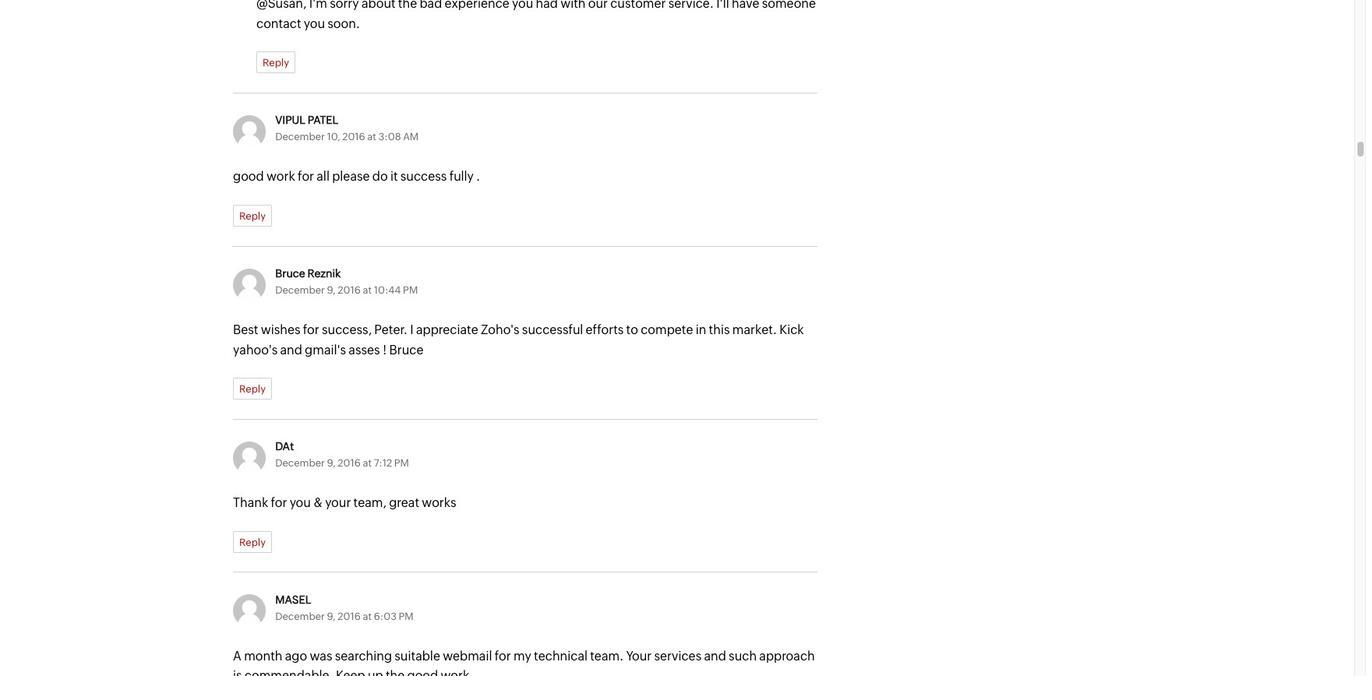 Task type: locate. For each thing, give the bounding box(es) containing it.
contact
[[256, 16, 301, 31]]

bad
[[420, 0, 442, 11]]

sorry
[[330, 0, 359, 11]]

@susan, i'm sorry about the bad experience you had with our customer service. i'll have someone contact you soon.
[[256, 0, 816, 31]]

team.
[[590, 649, 624, 664]]

0 horizontal spatial and
[[280, 343, 302, 358]]

best wishes for success, peter. i appreciate zoho's successful efforts to compete in this market. kick yahoo's and gmail's asses ! bruce
[[233, 323, 804, 358]]

3:08
[[379, 131, 401, 143]]

my
[[514, 649, 532, 664]]

and down wishes
[[280, 343, 302, 358]]

technical
[[534, 649, 588, 664]]

great
[[389, 496, 419, 511]]

9, up was
[[327, 611, 336, 623]]

december down the dat
[[275, 458, 325, 469]]

good left work
[[233, 170, 264, 184]]

0 vertical spatial 9,
[[327, 285, 336, 296]]

1 horizontal spatial and
[[704, 649, 726, 664]]

the left bad
[[398, 0, 417, 11]]

at
[[367, 131, 376, 143], [363, 285, 372, 296], [363, 458, 372, 469], [363, 611, 372, 623]]

december 9, 2016 at 6:03 pm link
[[275, 611, 414, 623]]

1 vertical spatial bruce
[[389, 343, 424, 358]]

pm right 6:03
[[399, 611, 414, 623]]

december 10, 2016 at 3:08 am
[[275, 131, 419, 143]]

2 vertical spatial pm
[[399, 611, 414, 623]]

reply for best
[[239, 384, 266, 395]]

for inside a month ago was searching suitable webmail for my technical team. your services and such approach is commendable. keep up the good work.
[[495, 649, 511, 664]]

1 vertical spatial good
[[407, 669, 438, 677]]

the inside @susan, i'm sorry about the bad experience you had with our customer service. i'll have someone contact you soon.
[[398, 0, 417, 11]]

for
[[298, 170, 314, 184], [303, 323, 319, 338], [271, 496, 287, 511], [495, 649, 511, 664]]

your
[[325, 496, 351, 511]]

team,
[[354, 496, 387, 511]]

1 vertical spatial 9,
[[327, 458, 336, 469]]

such
[[729, 649, 757, 664]]

2016
[[342, 131, 365, 143], [338, 285, 361, 296], [338, 458, 361, 469], [338, 611, 361, 623]]

for up 'gmail's'
[[303, 323, 319, 338]]

bruce left the reznik
[[275, 267, 305, 280]]

this
[[709, 323, 730, 338]]

you left &
[[290, 496, 311, 511]]

and inside best wishes for success, peter. i appreciate zoho's successful efforts to compete in this market. kick yahoo's and gmail's asses ! bruce
[[280, 343, 302, 358]]

success
[[401, 170, 447, 184]]

december down bruce reznik
[[275, 285, 325, 296]]

you down i'm
[[304, 16, 325, 31]]

december for for
[[275, 458, 325, 469]]

december
[[275, 131, 325, 143], [275, 285, 325, 296], [275, 458, 325, 469], [275, 611, 325, 623]]

december 9, 2016 at 10:44 pm link
[[275, 285, 418, 296]]

commendable.
[[245, 669, 333, 677]]

at left 6:03
[[363, 611, 372, 623]]

0 vertical spatial and
[[280, 343, 302, 358]]

reply
[[263, 57, 289, 69], [239, 211, 266, 222], [239, 384, 266, 395], [239, 537, 266, 549]]

compete
[[641, 323, 693, 338]]

7:12
[[374, 458, 392, 469]]

is
[[233, 669, 242, 677]]

successful
[[522, 323, 583, 338]]

0 horizontal spatial good
[[233, 170, 264, 184]]

1 december from the top
[[275, 131, 325, 143]]

you
[[512, 0, 533, 11], [304, 16, 325, 31], [290, 496, 311, 511]]

thank
[[233, 496, 268, 511]]

at for your
[[363, 458, 372, 469]]

market.
[[733, 323, 777, 338]]

vipul patel
[[275, 114, 338, 127]]

2016 for searching
[[338, 611, 361, 623]]

4 december from the top
[[275, 611, 325, 623]]

at left 3:08
[[367, 131, 376, 143]]

good down suitable
[[407, 669, 438, 677]]

success,
[[322, 323, 372, 338]]

2016 left "7:12" at the left
[[338, 458, 361, 469]]

at left "7:12" at the left
[[363, 458, 372, 469]]

and
[[280, 343, 302, 358], [704, 649, 726, 664]]

and left such
[[704, 649, 726, 664]]

do
[[372, 170, 388, 184]]

and inside a month ago was searching suitable webmail for my technical team. your services and such approach is commendable. keep up the good work.
[[704, 649, 726, 664]]

december down vipul patel
[[275, 131, 325, 143]]

best
[[233, 323, 258, 338]]

0 vertical spatial good
[[233, 170, 264, 184]]

2 december from the top
[[275, 285, 325, 296]]

reply link
[[256, 52, 295, 74], [233, 205, 272, 227], [233, 378, 272, 400], [233, 532, 272, 553]]

reply link down contact
[[256, 52, 295, 74]]

0 vertical spatial the
[[398, 0, 417, 11]]

at for peter.
[[363, 285, 372, 296]]

you left had
[[512, 0, 533, 11]]

2 9, from the top
[[327, 458, 336, 469]]

asses
[[349, 343, 380, 358]]

pm right "7:12" at the left
[[394, 458, 409, 469]]

pm
[[403, 285, 418, 296], [394, 458, 409, 469], [399, 611, 414, 623]]

pm for i
[[403, 285, 418, 296]]

patel
[[308, 114, 338, 127]]

to
[[626, 323, 638, 338]]

&
[[313, 496, 323, 511]]

your
[[626, 649, 652, 664]]

good
[[233, 170, 264, 184], [407, 669, 438, 677]]

1 9, from the top
[[327, 285, 336, 296]]

at for searching
[[363, 611, 372, 623]]

1 vertical spatial the
[[386, 669, 405, 677]]

services
[[654, 649, 702, 664]]

reply link down thank
[[233, 532, 272, 553]]

2 vertical spatial you
[[290, 496, 311, 511]]

3 9, from the top
[[327, 611, 336, 623]]

3 december from the top
[[275, 458, 325, 469]]

works
[[422, 496, 457, 511]]

reply link down work
[[233, 205, 272, 227]]

december for month
[[275, 611, 325, 623]]

the right up
[[386, 669, 405, 677]]

2016 down the reznik
[[338, 285, 361, 296]]

wishes
[[261, 323, 301, 338]]

2016 right 10,
[[342, 131, 365, 143]]

yahoo's
[[233, 343, 278, 358]]

9, down the reznik
[[327, 285, 336, 296]]

bruce reznik
[[275, 267, 341, 280]]

december for wishes
[[275, 285, 325, 296]]

1 vertical spatial pm
[[394, 458, 409, 469]]

9,
[[327, 285, 336, 296], [327, 458, 336, 469], [327, 611, 336, 623]]

i'll
[[717, 0, 730, 11]]

reply link down yahoo's
[[233, 378, 272, 400]]

gmail's
[[305, 343, 346, 358]]

service.
[[669, 0, 714, 11]]

pm right 10:44
[[403, 285, 418, 296]]

0 vertical spatial pm
[[403, 285, 418, 296]]

9, up your
[[327, 458, 336, 469]]

december down 'masel'
[[275, 611, 325, 623]]

december 9, 2016 at 10:44 pm
[[275, 285, 418, 296]]

am
[[403, 131, 419, 143]]

bruce down "i"
[[389, 343, 424, 358]]

bruce
[[275, 267, 305, 280], [389, 343, 424, 358]]

1 horizontal spatial good
[[407, 669, 438, 677]]

0 vertical spatial you
[[512, 0, 533, 11]]

0 horizontal spatial bruce
[[275, 267, 305, 280]]

1 vertical spatial and
[[704, 649, 726, 664]]

about
[[362, 0, 396, 11]]

2016 left 6:03
[[338, 611, 361, 623]]

@susan,
[[256, 0, 307, 11]]

2 vertical spatial 9,
[[327, 611, 336, 623]]

experience
[[445, 0, 510, 11]]

0 vertical spatial bruce
[[275, 267, 305, 280]]

the
[[398, 0, 417, 11], [386, 669, 405, 677]]

1 horizontal spatial bruce
[[389, 343, 424, 358]]

i'm
[[309, 0, 327, 11]]

for left my
[[495, 649, 511, 664]]

at left 10:44
[[363, 285, 372, 296]]



Task type: vqa. For each thing, say whether or not it's contained in the screenshot.
Developer platforms and their importance
no



Task type: describe. For each thing, give the bounding box(es) containing it.
i
[[410, 323, 414, 338]]

december 9, 2016 at 7:12 pm
[[275, 458, 409, 469]]

10:44
[[374, 285, 401, 296]]

work.
[[441, 669, 473, 677]]

pm for team,
[[394, 458, 409, 469]]

kick
[[780, 323, 804, 338]]

vipul
[[275, 114, 305, 127]]

december for work
[[275, 131, 325, 143]]

keep
[[336, 669, 365, 677]]

2016 for peter.
[[338, 285, 361, 296]]

someone
[[762, 0, 816, 11]]

at for please
[[367, 131, 376, 143]]

reply link for best
[[233, 378, 272, 400]]

reply for thank
[[239, 537, 266, 549]]

december 9, 2016 at 6:03 pm
[[275, 611, 414, 623]]

for right thank
[[271, 496, 287, 511]]

dat
[[275, 441, 294, 453]]

fully
[[450, 170, 474, 184]]

thank for you & your team, great works
[[233, 496, 457, 511]]

with
[[561, 0, 586, 11]]

pm for suitable
[[399, 611, 414, 623]]

9, for success,
[[327, 285, 336, 296]]

9, for &
[[327, 458, 336, 469]]

month
[[244, 649, 283, 664]]

reply for good
[[239, 211, 266, 222]]

good inside a month ago was searching suitable webmail for my technical team. your services and such approach is commendable. keep up the good work.
[[407, 669, 438, 677]]

work
[[267, 170, 295, 184]]

.
[[476, 170, 480, 184]]

!
[[383, 343, 387, 358]]

webmail
[[443, 649, 492, 664]]

ago
[[285, 649, 307, 664]]

our
[[588, 0, 608, 11]]

have
[[732, 0, 760, 11]]

2016 for please
[[342, 131, 365, 143]]

a month ago was searching suitable webmail for my technical team. your services and such approach is commendable. keep up the good work.
[[233, 649, 815, 677]]

for left all
[[298, 170, 314, 184]]

a
[[233, 649, 242, 664]]

for inside best wishes for success, peter. i appreciate zoho's successful efforts to compete in this market. kick yahoo's and gmail's asses ! bruce
[[303, 323, 319, 338]]

had
[[536, 0, 558, 11]]

customer
[[611, 0, 666, 11]]

efforts
[[586, 323, 624, 338]]

december 10, 2016 at 3:08 am link
[[275, 131, 419, 143]]

reznik
[[308, 267, 341, 280]]

reply link for good
[[233, 205, 272, 227]]

appreciate
[[416, 323, 478, 338]]

1 vertical spatial you
[[304, 16, 325, 31]]

9, for was
[[327, 611, 336, 623]]

please
[[332, 170, 370, 184]]

up
[[368, 669, 383, 677]]

zoho's
[[481, 323, 520, 338]]

peter.
[[374, 323, 408, 338]]

the inside a month ago was searching suitable webmail for my technical team. your services and such approach is commendable. keep up the good work.
[[386, 669, 405, 677]]

bruce inside best wishes for success, peter. i appreciate zoho's successful efforts to compete in this market. kick yahoo's and gmail's asses ! bruce
[[389, 343, 424, 358]]

searching
[[335, 649, 392, 664]]

december 9, 2016 at 7:12 pm link
[[275, 458, 409, 469]]

was
[[310, 649, 332, 664]]

reply link for thank
[[233, 532, 272, 553]]

all
[[317, 170, 330, 184]]

6:03
[[374, 611, 397, 623]]

2016 for your
[[338, 458, 361, 469]]

suitable
[[395, 649, 440, 664]]

in
[[696, 323, 707, 338]]

soon.
[[328, 16, 360, 31]]

10,
[[327, 131, 340, 143]]

good work for all please do it success fully .
[[233, 170, 480, 184]]

approach
[[760, 649, 815, 664]]

it
[[390, 170, 398, 184]]

masel
[[275, 594, 311, 606]]



